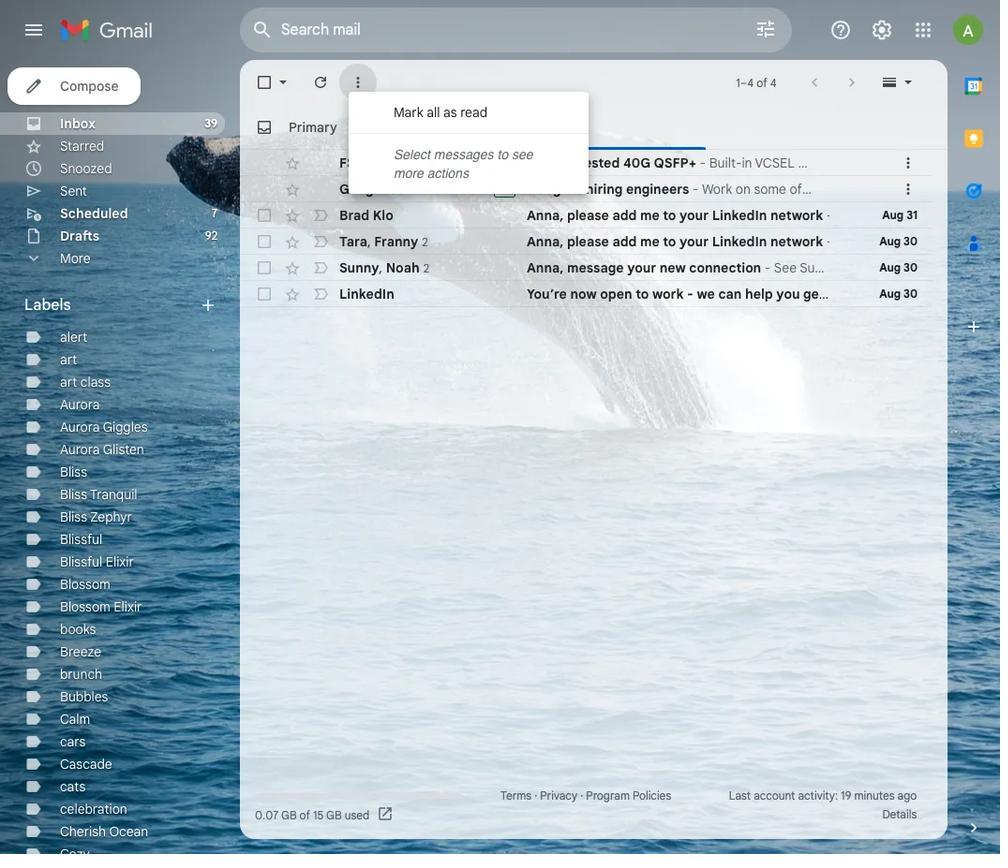 Task type: describe. For each thing, give the bounding box(es) containing it.
labels navigation
[[0, 60, 240, 855]]

blossom link
[[60, 576, 110, 593]]

cascade
[[60, 756, 112, 773]]

more image
[[349, 73, 367, 92]]

breeze link
[[60, 644, 101, 661]]

aurora glisten link
[[60, 441, 144, 458]]

anna, please add me to your linkedin network - for aug 30
[[527, 233, 836, 250]]

books link
[[60, 621, 96, 638]]

, for sunny
[[379, 259, 383, 276]]

qsfp+
[[654, 155, 696, 172]]

open
[[600, 286, 632, 303]]

2 for franny
[[422, 235, 428, 249]]

art class link
[[60, 374, 111, 391]]

to inside select messages to see more actions
[[497, 147, 508, 162]]

drafts link
[[60, 228, 99, 245]]

0 vertical spatial of
[[757, 75, 767, 90]]

klo
[[373, 207, 393, 224]]

art link
[[60, 352, 77, 368]]

row containing sunny
[[240, 255, 933, 281]]

cats link
[[60, 779, 86, 796]]

aurora for aurora glisten
[[60, 441, 100, 458]]

engineers
[[626, 181, 689, 198]]

aurora for aurora link in the left top of the page
[[60, 396, 100, 413]]

you're now open to work - we can help you get noticed
[[527, 286, 876, 303]]

main menu image
[[22, 19, 45, 41]]

add for aug 31
[[612, 207, 637, 224]]

follow link to manage storage image
[[377, 806, 396, 825]]

program policies link
[[586, 789, 671, 803]]

ocean
[[109, 824, 148, 841]]

aurora for aurora giggles
[[60, 419, 100, 436]]

policies
[[633, 789, 671, 803]]

to down engineers
[[663, 207, 676, 224]]

please for aug 31
[[567, 207, 609, 224]]

tara , franny 2
[[339, 233, 428, 250]]

labels
[[24, 296, 71, 315]]

compose
[[60, 78, 119, 95]]

- up noticed
[[827, 233, 833, 250]]

help
[[745, 286, 773, 303]]

aug 30 for anna, please add me to your linkedin network -
[[879, 234, 918, 248]]

activity:
[[798, 789, 838, 803]]

work
[[652, 286, 684, 303]]

30 for anna, message your new connection -
[[904, 261, 918, 275]]

aug 31
[[882, 208, 918, 222]]

- up help
[[765, 260, 771, 277]]

aurora link
[[60, 396, 100, 413]]

alert
[[60, 329, 87, 346]]

40g
[[623, 155, 651, 172]]

1 4 from the left
[[747, 75, 754, 90]]

support image
[[830, 19, 852, 41]]

we
[[697, 286, 715, 303]]

ago
[[898, 789, 917, 803]]

messages
[[434, 147, 494, 162]]

more
[[60, 250, 90, 267]]

bliss for bliss tranquil
[[60, 486, 87, 503]]

get
[[803, 286, 824, 303]]

bliss for bliss link
[[60, 464, 87, 481]]

bliss link
[[60, 464, 87, 481]]

sunny , noah 2
[[339, 259, 429, 276]]

me for aug 30
[[640, 233, 660, 250]]

you
[[776, 286, 800, 303]]

blissful for blissful elixir
[[60, 554, 102, 571]]

art for art link on the left of page
[[60, 352, 77, 368]]

blissful elixir link
[[60, 554, 134, 571]]

2 gb from the left
[[326, 808, 342, 823]]

now
[[570, 286, 597, 303]]

alert link
[[60, 329, 87, 346]]

network for aug 31
[[771, 207, 823, 224]]

starred
[[60, 138, 104, 155]]

row containing brad klo
[[240, 202, 933, 229]]

celebration
[[60, 801, 127, 818]]

bliss zephyr
[[60, 509, 132, 526]]

select messages to see more actions
[[394, 147, 533, 181]]

as
[[443, 104, 457, 121]]

blossom for blossom elixir
[[60, 599, 110, 616]]

used
[[345, 808, 370, 823]]

blissful link
[[60, 531, 102, 548]]

bliss tranquil link
[[60, 486, 137, 503]]

you're
[[527, 286, 567, 303]]

more
[[394, 166, 424, 181]]

zephyr
[[90, 509, 132, 526]]

cars link
[[60, 734, 86, 751]]

privacy link
[[540, 789, 577, 803]]

sunny
[[339, 259, 379, 276]]

new
[[660, 260, 686, 277]]

scheduled
[[60, 205, 128, 222]]

art class
[[60, 374, 111, 391]]

2 · from the left
[[580, 789, 583, 803]]

noticed
[[828, 286, 876, 303]]

inbox
[[60, 115, 96, 132]]

cherish ocean
[[60, 824, 148, 841]]

compose button
[[7, 67, 141, 105]]

2 for noah
[[423, 261, 429, 275]]

terms · privacy · program policies
[[501, 789, 671, 803]]

cherish ocean link
[[60, 824, 148, 841]]

more button
[[0, 247, 225, 270]]

refresh image
[[311, 73, 330, 92]]

1 gb from the left
[[281, 808, 297, 823]]

main content containing primary
[[240, 60, 948, 840]]

please for aug 30
[[567, 233, 609, 250]]

privacy
[[540, 789, 577, 803]]

ad for strictly tested 40g qsfp+
[[498, 156, 512, 170]]

giggles
[[103, 419, 148, 436]]

bubbles link
[[60, 689, 108, 706]]

details link
[[882, 808, 917, 822]]

linkedin for aug 31
[[712, 207, 767, 224]]

calm link
[[60, 711, 90, 728]]

last
[[729, 789, 751, 803]]

google
[[339, 181, 385, 198]]

tranquil
[[90, 486, 137, 503]]

bliss tranquil
[[60, 486, 137, 503]]

franny
[[374, 233, 418, 250]]

cats
[[60, 779, 86, 796]]

class
[[80, 374, 111, 391]]

strictly tested 40g qsfp+ -
[[527, 155, 709, 172]]



Task type: vqa. For each thing, say whether or not it's contained in the screenshot.
topmost Anna,
yes



Task type: locate. For each thing, give the bounding box(es) containing it.
row containing google careers
[[240, 176, 933, 202]]

1 vertical spatial network
[[771, 233, 823, 250]]

google's
[[527, 181, 582, 198]]

2 vertical spatial anna,
[[527, 260, 564, 277]]

aurora down art class link
[[60, 396, 100, 413]]

bubbles
[[60, 689, 108, 706]]

6 row from the top
[[240, 281, 933, 307]]

, for tara
[[368, 233, 371, 250]]

elixir
[[106, 554, 134, 571], [114, 599, 142, 616]]

blossom for blossom link
[[60, 576, 110, 593]]

0 vertical spatial anna, please add me to your linkedin network -
[[527, 207, 836, 224]]

4
[[747, 75, 754, 90], [770, 75, 777, 90]]

main content
[[240, 60, 948, 840]]

anna,
[[527, 207, 564, 224], [527, 233, 564, 250], [527, 260, 564, 277]]

- down the qsfp+
[[693, 181, 699, 198]]

19
[[841, 789, 851, 803]]

1 vertical spatial elixir
[[114, 599, 142, 616]]

anna, for noah
[[527, 260, 564, 277]]

primary
[[289, 119, 337, 135]]

mark
[[394, 104, 423, 121]]

0.07 gb of 15 gb used
[[255, 808, 370, 823]]

0 vertical spatial blissful
[[60, 531, 102, 548]]

2 ad from the top
[[498, 182, 512, 196]]

0 vertical spatial blossom
[[60, 576, 110, 593]]

anna, please add me to your linkedin network - down engineers
[[527, 207, 836, 224]]

gb right 15 at left
[[326, 808, 342, 823]]

1 anna, from the top
[[527, 207, 564, 224]]

1 vertical spatial of
[[300, 808, 310, 823]]

1 30 from the top
[[904, 234, 918, 248]]

2 blissful from the top
[[60, 554, 102, 571]]

of right –
[[757, 75, 767, 90]]

2 inside the 'tara , franny 2'
[[422, 235, 428, 249]]

aug 30 for anna, message your new connection -
[[879, 261, 918, 275]]

0.07
[[255, 808, 279, 823]]

account
[[754, 789, 795, 803]]

linkedin
[[712, 207, 767, 224], [712, 233, 767, 250], [339, 286, 394, 303]]

strictly
[[527, 155, 574, 172]]

1 vertical spatial add
[[612, 233, 637, 250]]

search mail image
[[246, 13, 279, 47]]

blissful
[[60, 531, 102, 548], [60, 554, 102, 571]]

add up anna, message your new connection -
[[612, 233, 637, 250]]

blossom elixir
[[60, 599, 142, 616]]

3 30 from the top
[[904, 287, 918, 301]]

0 vertical spatial me
[[640, 207, 660, 224]]

brad klo
[[339, 207, 393, 224]]

0 vertical spatial please
[[567, 207, 609, 224]]

0 vertical spatial bliss
[[60, 464, 87, 481]]

brad
[[339, 207, 370, 224]]

, down brad klo
[[368, 233, 371, 250]]

1 vertical spatial anna, please add me to your linkedin network -
[[527, 233, 836, 250]]

advanced search options image
[[747, 10, 785, 48]]

aurora up bliss link
[[60, 441, 100, 458]]

1 – 4 of 4
[[736, 75, 777, 90]]

0 vertical spatial your
[[680, 207, 709, 224]]

bliss zephyr link
[[60, 509, 132, 526]]

row down message
[[240, 281, 933, 307]]

0 vertical spatial elixir
[[106, 554, 134, 571]]

0 vertical spatial add
[[612, 207, 637, 224]]

cell
[[850, 180, 899, 199]]

1 vertical spatial ,
[[379, 259, 383, 276]]

noah
[[386, 259, 420, 276]]

2 vertical spatial bliss
[[60, 509, 87, 526]]

1 network from the top
[[771, 207, 823, 224]]

tab list containing primary
[[240, 105, 948, 150]]

0 vertical spatial anna,
[[527, 207, 564, 224]]

1 me from the top
[[640, 207, 660, 224]]

1 horizontal spatial gb
[[326, 808, 342, 823]]

3 aug 30 from the top
[[879, 287, 918, 301]]

art down alert
[[60, 352, 77, 368]]

92
[[205, 229, 217, 243]]

4 right –
[[770, 75, 777, 90]]

1 blissful from the top
[[60, 531, 102, 548]]

please up message
[[567, 233, 609, 250]]

1 anna, please add me to your linkedin network - from the top
[[527, 207, 836, 224]]

1 aug 30 from the top
[[879, 234, 918, 248]]

5 row from the top
[[240, 255, 933, 281]]

actions
[[427, 166, 469, 181]]

None checkbox
[[255, 232, 274, 251]]

art for art class
[[60, 374, 77, 391]]

none checkbox inside 'main content'
[[255, 232, 274, 251]]

0 horizontal spatial ·
[[534, 789, 537, 803]]

2 vertical spatial your
[[627, 260, 656, 277]]

1 aurora from the top
[[60, 396, 100, 413]]

ad for google's hiring engineers
[[498, 182, 512, 196]]

1 art from the top
[[60, 352, 77, 368]]

me up anna, message your new connection -
[[640, 233, 660, 250]]

1 vertical spatial anna,
[[527, 233, 564, 250]]

2 30 from the top
[[904, 261, 918, 275]]

30 for anna, please add me to your linkedin network -
[[904, 234, 918, 248]]

1 vertical spatial me
[[640, 233, 660, 250]]

social tab
[[477, 105, 713, 150]]

anna, please add me to your linkedin network - for aug 31
[[527, 207, 836, 224]]

0 vertical spatial network
[[771, 207, 823, 224]]

bliss for bliss zephyr
[[60, 509, 87, 526]]

1 vertical spatial art
[[60, 374, 77, 391]]

select
[[394, 147, 430, 162]]

0 vertical spatial aug 30
[[879, 234, 918, 248]]

2 art from the top
[[60, 374, 77, 391]]

0 vertical spatial ad
[[498, 156, 512, 170]]

1 vertical spatial ad
[[498, 182, 512, 196]]

1 vertical spatial your
[[680, 233, 709, 250]]

blissful for blissful link
[[60, 531, 102, 548]]

me for aug 31
[[640, 207, 660, 224]]

2 anna, please add me to your linkedin network - from the top
[[527, 233, 836, 250]]

0 vertical spatial art
[[60, 352, 77, 368]]

elixir for blossom elixir
[[114, 599, 142, 616]]

aurora giggles link
[[60, 419, 148, 436]]

ad left see on the top right
[[498, 156, 512, 170]]

terms
[[501, 789, 532, 803]]

row up now
[[240, 255, 933, 281]]

footer containing terms
[[240, 787, 933, 825]]

blossom down the blissful elixir link at bottom
[[60, 576, 110, 593]]

0 horizontal spatial of
[[300, 808, 310, 823]]

1 vertical spatial linkedin
[[712, 233, 767, 250]]

3 aurora from the top
[[60, 441, 100, 458]]

2 blossom from the top
[[60, 599, 110, 616]]

1 vertical spatial please
[[567, 233, 609, 250]]

elixir down "blissful elixir"
[[114, 599, 142, 616]]

1 vertical spatial blossom
[[60, 599, 110, 616]]

cascade link
[[60, 756, 112, 773]]

1 vertical spatial 30
[[904, 261, 918, 275]]

bliss down bliss link
[[60, 486, 87, 503]]

39
[[204, 116, 217, 130]]

blissful elixir
[[60, 554, 134, 571]]

row up message
[[240, 229, 933, 255]]

starred link
[[60, 138, 104, 155]]

gb right the 0.07
[[281, 808, 297, 823]]

ad
[[498, 156, 512, 170], [498, 182, 512, 196]]

0 vertical spatial aurora
[[60, 396, 100, 413]]

google careers
[[339, 181, 438, 198]]

2 anna, from the top
[[527, 233, 564, 250]]

2 vertical spatial 30
[[904, 287, 918, 301]]

blissful down blissful link
[[60, 554, 102, 571]]

primary tab
[[240, 105, 475, 150]]

2 aurora from the top
[[60, 419, 100, 436]]

0 horizontal spatial ,
[[368, 233, 371, 250]]

0 vertical spatial ,
[[368, 233, 371, 250]]

None search field
[[240, 7, 792, 52]]

row containing tara
[[240, 229, 933, 255]]

elixir for blissful elixir
[[106, 554, 134, 571]]

31
[[907, 208, 918, 222]]

google's hiring engineers -
[[527, 181, 702, 198]]

2 row from the top
[[240, 176, 933, 202]]

blossom down blossom link
[[60, 599, 110, 616]]

- right the qsfp+
[[700, 155, 706, 172]]

3 row from the top
[[240, 202, 933, 229]]

aug 30
[[879, 234, 918, 248], [879, 261, 918, 275], [879, 287, 918, 301]]

1 blossom from the top
[[60, 576, 110, 593]]

your up new
[[680, 233, 709, 250]]

, left noah
[[379, 259, 383, 276]]

anna, please add me to your linkedin network - up new
[[527, 233, 836, 250]]

aug
[[882, 208, 904, 222], [879, 234, 901, 248], [879, 261, 901, 275], [879, 287, 901, 301]]

2 vertical spatial aug 30
[[879, 287, 918, 301]]

· right terms
[[534, 789, 537, 803]]

0 vertical spatial 2
[[422, 235, 428, 249]]

0 horizontal spatial gb
[[281, 808, 297, 823]]

toggle split pane mode image
[[880, 73, 899, 92]]

fs.com
[[339, 155, 386, 172]]

all
[[427, 104, 440, 121]]

terms link
[[501, 789, 532, 803]]

row up hiring
[[240, 150, 933, 176]]

1 bliss from the top
[[60, 464, 87, 481]]

see
[[512, 147, 533, 162]]

your down engineers
[[680, 207, 709, 224]]

2 vertical spatial linkedin
[[339, 286, 394, 303]]

art down art link on the left of page
[[60, 374, 77, 391]]

1
[[736, 75, 740, 90]]

linkedin for aug 30
[[712, 233, 767, 250]]

aurora giggles
[[60, 419, 148, 436]]

your left new
[[627, 260, 656, 277]]

your for aug 31
[[680, 207, 709, 224]]

None checkbox
[[255, 73, 274, 92], [255, 206, 274, 225], [255, 259, 274, 277], [255, 285, 274, 304], [255, 73, 274, 92], [255, 206, 274, 225], [255, 259, 274, 277], [255, 285, 274, 304]]

3 bliss from the top
[[60, 509, 87, 526]]

row containing fs.com
[[240, 150, 933, 176]]

- left we
[[687, 286, 693, 303]]

2 aug 30 from the top
[[879, 261, 918, 275]]

7
[[212, 206, 217, 220]]

labels heading
[[24, 296, 199, 315]]

row down tested
[[240, 176, 933, 202]]

3 anna, from the top
[[527, 260, 564, 277]]

add down google's hiring engineers -
[[612, 207, 637, 224]]

2 4 from the left
[[770, 75, 777, 90]]

-
[[700, 155, 706, 172], [693, 181, 699, 198], [827, 207, 833, 224], [827, 233, 833, 250], [765, 260, 771, 277], [687, 286, 693, 303]]

blissful down bliss zephyr
[[60, 531, 102, 548]]

row containing linkedin
[[240, 281, 933, 307]]

bliss
[[60, 464, 87, 481], [60, 486, 87, 503], [60, 509, 87, 526]]

please down hiring
[[567, 207, 609, 224]]

anna, message your new connection -
[[527, 260, 774, 277]]

me
[[640, 207, 660, 224], [640, 233, 660, 250]]

2 network from the top
[[771, 233, 823, 250]]

2 please from the top
[[567, 233, 609, 250]]

1 vertical spatial bliss
[[60, 486, 87, 503]]

can
[[718, 286, 742, 303]]

–
[[740, 75, 747, 90]]

2 inside sunny , noah 2
[[423, 261, 429, 275]]

add for aug 30
[[612, 233, 637, 250]]

to left see on the top right
[[497, 147, 508, 162]]

aurora down aurora link in the left top of the page
[[60, 419, 100, 436]]

2 right noah
[[423, 261, 429, 275]]

aurora glisten
[[60, 441, 144, 458]]

me down engineers
[[640, 207, 660, 224]]

connection
[[689, 260, 761, 277]]

anna, for franny
[[527, 233, 564, 250]]

1 · from the left
[[534, 789, 537, 803]]

1 ad from the top
[[498, 156, 512, 170]]

- left aug 31 on the top of page
[[827, 207, 833, 224]]

1 horizontal spatial 4
[[770, 75, 777, 90]]

footer inside 'main content'
[[240, 787, 933, 825]]

4 row from the top
[[240, 229, 933, 255]]

1 row from the top
[[240, 150, 933, 176]]

aurora
[[60, 396, 100, 413], [60, 419, 100, 436], [60, 441, 100, 458]]

1 horizontal spatial of
[[757, 75, 767, 90]]

cars
[[60, 734, 86, 751]]

2 add from the top
[[612, 233, 637, 250]]

1 horizontal spatial ,
[[379, 259, 383, 276]]

1 vertical spatial aug 30
[[879, 261, 918, 275]]

to up new
[[663, 233, 676, 250]]

2 me from the top
[[640, 233, 660, 250]]

sent link
[[60, 183, 87, 200]]

calm
[[60, 711, 90, 728]]

1 vertical spatial aurora
[[60, 419, 100, 436]]

4 right 1
[[747, 75, 754, 90]]

1 vertical spatial 2
[[423, 261, 429, 275]]

tara
[[339, 233, 368, 250]]

footer
[[240, 787, 933, 825]]

1 vertical spatial blissful
[[60, 554, 102, 571]]

careers
[[388, 181, 438, 198]]

your for aug 30
[[680, 233, 709, 250]]

0 vertical spatial 30
[[904, 234, 918, 248]]

gmail image
[[60, 11, 162, 49]]

of left 15 at left
[[300, 808, 310, 823]]

Search mail text field
[[281, 21, 702, 39]]

1 horizontal spatial ·
[[580, 789, 583, 803]]

ad down select messages to see more actions
[[498, 182, 512, 196]]

elixir up blossom link
[[106, 554, 134, 571]]

1 add from the top
[[612, 207, 637, 224]]

0 horizontal spatial 4
[[747, 75, 754, 90]]

2 bliss from the top
[[60, 486, 87, 503]]

program
[[586, 789, 630, 803]]

2 right 'franny'
[[422, 235, 428, 249]]

inbox link
[[60, 115, 96, 132]]

bliss up bliss tranquil link
[[60, 464, 87, 481]]

blossom
[[60, 576, 110, 593], [60, 599, 110, 616]]

1 please from the top
[[567, 207, 609, 224]]

tab list
[[948, 60, 1000, 787], [240, 105, 948, 150]]

row down hiring
[[240, 202, 933, 229]]

network
[[771, 207, 823, 224], [771, 233, 823, 250]]

network for aug 30
[[771, 233, 823, 250]]

0 vertical spatial linkedin
[[712, 207, 767, 224]]

minutes
[[854, 789, 895, 803]]

brunch
[[60, 666, 102, 683]]

gb
[[281, 808, 297, 823], [326, 808, 342, 823]]

snoozed link
[[60, 160, 112, 177]]

to left work
[[636, 286, 649, 303]]

· right privacy link
[[580, 789, 583, 803]]

2 vertical spatial aurora
[[60, 441, 100, 458]]

row
[[240, 150, 933, 176], [240, 176, 933, 202], [240, 202, 933, 229], [240, 229, 933, 255], [240, 255, 933, 281], [240, 281, 933, 307]]

add
[[612, 207, 637, 224], [612, 233, 637, 250]]

bliss up blissful link
[[60, 509, 87, 526]]

settings image
[[871, 19, 893, 41]]



